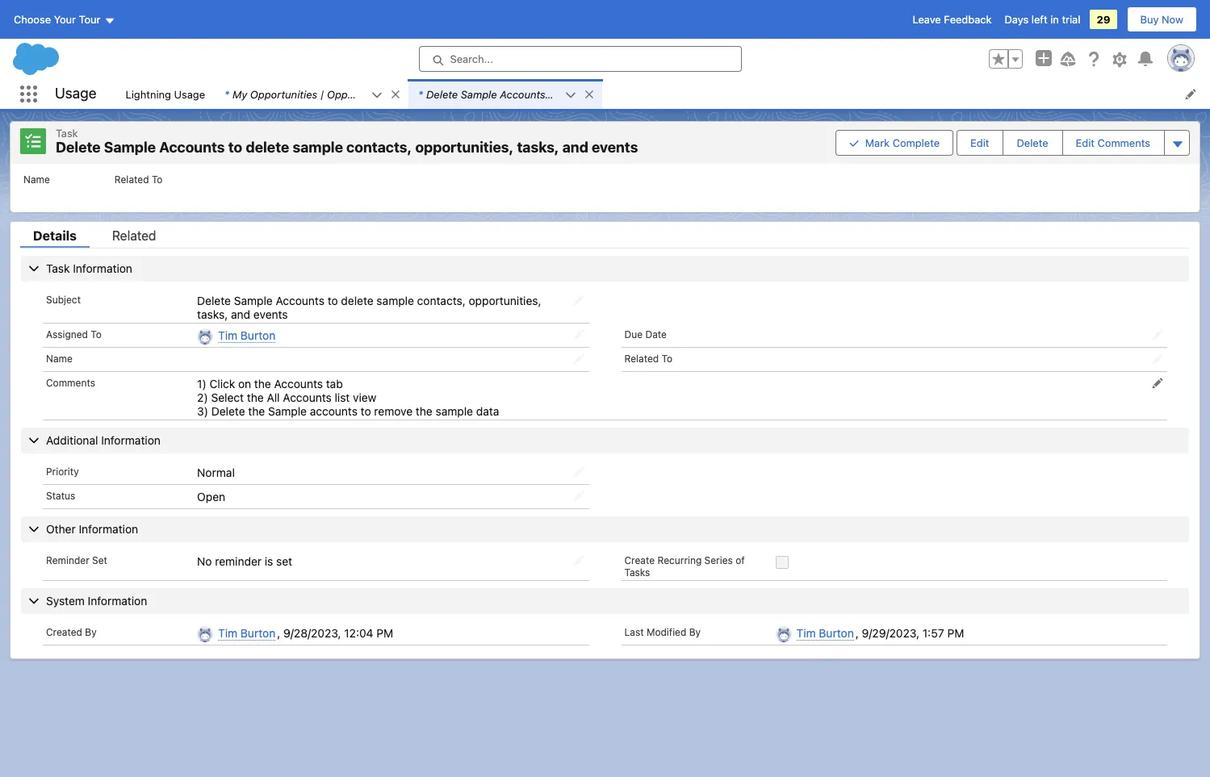 Task type: locate. For each thing, give the bounding box(es) containing it.
0 vertical spatial related
[[114, 173, 149, 185]]

name down assigned
[[46, 353, 73, 365]]

delete inside delete sample accounts to delete sample contacts, opportunities, tasks, and events
[[341, 293, 373, 307]]

2 vertical spatial related
[[624, 353, 659, 365]]

* for *
[[418, 88, 423, 101]]

last
[[624, 626, 644, 638]]

opportunities, inside delete sample accounts to delete sample contacts, opportunities, tasks, and events
[[469, 293, 541, 307]]

delete sample accounts to delete sample contacts, opportunities, tasks, and events
[[197, 293, 541, 321]]

additional information button
[[21, 428, 1189, 454]]

information right additional
[[101, 433, 161, 447]]

2 horizontal spatial to
[[361, 404, 371, 418]]

name up details
[[23, 173, 50, 185]]

choose your tour
[[14, 13, 101, 26]]

1 horizontal spatial to
[[328, 293, 338, 307]]

* inside list item
[[224, 88, 229, 101]]

1 horizontal spatial text default image
[[584, 89, 595, 100]]

information up "set"
[[79, 522, 138, 536]]

1 vertical spatial group
[[835, 128, 1190, 157]]

0 vertical spatial sample
[[104, 139, 156, 156]]

1 vertical spatial opportunities,
[[469, 293, 541, 307]]

task inside dropdown button
[[46, 261, 70, 275]]

edit left delete button
[[970, 136, 989, 149]]

details link
[[20, 228, 89, 247]]

information inside additional information dropdown button
[[101, 433, 161, 447]]

information inside other information dropdown button
[[79, 522, 138, 536]]

tim for , 9/28/2023, 12:04 pm
[[218, 626, 237, 640]]

related up related link
[[114, 173, 149, 185]]

0 horizontal spatial ,
[[277, 626, 280, 640]]

burton left 9/28/2023,
[[240, 626, 275, 640]]

1 horizontal spatial *
[[418, 88, 423, 101]]

left
[[1032, 13, 1048, 26]]

burton for , 9/29/2023, 1:57 pm
[[819, 626, 854, 640]]

* list item
[[409, 79, 602, 109]]

and inside delete sample accounts to delete sample contacts, opportunities, tasks, and events
[[231, 307, 250, 321]]

0 horizontal spatial opportunities
[[250, 88, 317, 101]]

accounts inside delete sample accounts to delete sample contacts, opportunities, tasks, and events
[[276, 293, 324, 307]]

events inside task delete sample accounts to delete sample contacts, opportunities, tasks, and events
[[592, 139, 638, 156]]

group
[[989, 49, 1023, 69], [835, 128, 1190, 157]]

tab
[[326, 377, 343, 391]]

1 horizontal spatial ,
[[855, 626, 859, 640]]

by
[[85, 626, 97, 638], [689, 626, 701, 638]]

related to up related link
[[114, 173, 163, 185]]

1 vertical spatial sample
[[234, 293, 273, 307]]

2 * from the left
[[418, 88, 423, 101]]

reminder
[[46, 554, 89, 567]]

2 edit from the left
[[1076, 136, 1095, 149]]

|
[[320, 88, 324, 101]]

pm right the 1:57
[[947, 626, 964, 640]]

sample inside delete sample accounts to delete sample contacts, opportunities, tasks, and events
[[377, 293, 414, 307]]

0 horizontal spatial to
[[91, 328, 102, 340]]

delete button
[[1004, 131, 1061, 155]]

1 horizontal spatial sample
[[377, 293, 414, 307]]

usage inside 'list'
[[174, 88, 205, 101]]

set
[[276, 554, 292, 568]]

burton for , 9/28/2023, 12:04 pm
[[240, 626, 275, 640]]

, left 9/28/2023,
[[277, 626, 280, 640]]

tim burton link
[[218, 328, 275, 343], [218, 626, 275, 641], [796, 626, 854, 641]]

opportunities,
[[415, 139, 514, 156], [469, 293, 541, 307]]

0 horizontal spatial tasks,
[[197, 307, 228, 321]]

0 vertical spatial events
[[592, 139, 638, 156]]

* my opportunities | opportunities
[[224, 88, 394, 101]]

to up related link
[[152, 173, 163, 185]]

lightning
[[125, 88, 171, 101]]

edit right delete button
[[1076, 136, 1095, 149]]

0 horizontal spatial pm
[[376, 626, 393, 640]]

2 vertical spatial to
[[662, 353, 673, 365]]

, for , 9/28/2023, 12:04 pm
[[277, 626, 280, 640]]

2 , from the left
[[855, 626, 859, 640]]

1 horizontal spatial comments
[[1098, 136, 1150, 149]]

1 horizontal spatial by
[[689, 626, 701, 638]]

1 horizontal spatial events
[[592, 139, 638, 156]]

1 horizontal spatial usage
[[174, 88, 205, 101]]

1 by from the left
[[85, 626, 97, 638]]

last modified by
[[624, 626, 701, 638]]

1 horizontal spatial tasks,
[[517, 139, 559, 156]]

* inside * link
[[418, 88, 423, 101]]

tasks
[[624, 567, 650, 579]]

0 horizontal spatial by
[[85, 626, 97, 638]]

1 vertical spatial related to
[[624, 353, 673, 365]]

search... button
[[419, 46, 741, 72]]

tasks, down * list item
[[517, 139, 559, 156]]

events
[[592, 139, 638, 156], [253, 307, 288, 321]]

all
[[267, 391, 280, 404]]

list item
[[215, 79, 409, 109]]

* link
[[409, 79, 565, 109]]

task inside task delete sample accounts to delete sample contacts, opportunities, tasks, and events
[[56, 127, 78, 140]]

buy now
[[1140, 13, 1183, 26]]

0 horizontal spatial events
[[253, 307, 288, 321]]

0 vertical spatial task
[[56, 127, 78, 140]]

due
[[624, 328, 643, 340]]

task for information
[[46, 261, 70, 275]]

, for , 9/29/2023, 1:57 pm
[[855, 626, 859, 640]]

comments inside button
[[1098, 136, 1150, 149]]

tim burton left the 9/29/2023,
[[796, 626, 854, 640]]

1 horizontal spatial pm
[[947, 626, 964, 640]]

of
[[736, 554, 745, 567]]

list containing name
[[10, 163, 1200, 212]]

0 vertical spatial comments
[[1098, 136, 1150, 149]]

accounts
[[159, 139, 225, 156], [276, 293, 324, 307], [274, 377, 323, 391], [283, 391, 332, 404]]

related up task information
[[112, 228, 156, 243]]

related to down due date
[[624, 353, 673, 365]]

delete
[[246, 139, 289, 156], [341, 293, 373, 307]]

tim burton
[[218, 328, 275, 342], [218, 626, 275, 640], [796, 626, 854, 640]]

1 , from the left
[[277, 626, 280, 640]]

edit inside button
[[970, 136, 989, 149]]

lightning usage link
[[116, 79, 215, 109]]

accounts inside task delete sample accounts to delete sample contacts, opportunities, tasks, and events
[[159, 139, 225, 156]]

to inside task delete sample accounts to delete sample contacts, opportunities, tasks, and events
[[228, 139, 242, 156]]

2 vertical spatial sample
[[268, 404, 307, 418]]

0 vertical spatial to
[[152, 173, 163, 185]]

task information
[[46, 261, 132, 275]]

0 horizontal spatial *
[[224, 88, 229, 101]]

, left the 9/29/2023,
[[855, 626, 859, 640]]

no
[[197, 554, 212, 568]]

0 vertical spatial and
[[562, 139, 588, 156]]

tasks, up click
[[197, 307, 228, 321]]

usage
[[55, 85, 96, 102], [174, 88, 205, 101]]

related link
[[99, 228, 169, 247]]

0 vertical spatial name
[[23, 173, 50, 185]]

normal
[[197, 466, 235, 479]]

choose your tour button
[[13, 6, 116, 32]]

is
[[265, 554, 273, 568]]

sample inside 1) click on the accounts tab 2) select the all accounts list view 3) delete the sample accounts to remove the sample data
[[436, 404, 473, 418]]

usage right lightning
[[174, 88, 205, 101]]

1 vertical spatial comments
[[46, 377, 95, 389]]

sample
[[293, 139, 343, 156], [377, 293, 414, 307], [436, 404, 473, 418]]

related down due date
[[624, 353, 659, 365]]

tasks, inside delete sample accounts to delete sample contacts, opportunities, tasks, and events
[[197, 307, 228, 321]]

text default image right |
[[371, 89, 383, 101]]

1 horizontal spatial delete
[[341, 293, 373, 307]]

by right modified
[[689, 626, 701, 638]]

contacts,
[[346, 139, 412, 156], [417, 293, 466, 307]]

*
[[224, 88, 229, 101], [418, 88, 423, 101]]

usage left lightning
[[55, 85, 96, 102]]

assigned
[[46, 328, 88, 340]]

1 vertical spatial delete
[[341, 293, 373, 307]]

priority
[[46, 466, 79, 478]]

list
[[116, 79, 1210, 109], [10, 163, 1200, 212]]

1 vertical spatial and
[[231, 307, 250, 321]]

0 vertical spatial opportunities,
[[415, 139, 514, 156]]

0 horizontal spatial and
[[231, 307, 250, 321]]

edit
[[970, 136, 989, 149], [1076, 136, 1095, 149]]

1)
[[197, 377, 206, 391]]

opportunities left |
[[250, 88, 317, 101]]

to right assigned
[[91, 328, 102, 340]]

2 pm from the left
[[947, 626, 964, 640]]

1 vertical spatial events
[[253, 307, 288, 321]]

0 vertical spatial delete
[[246, 139, 289, 156]]

0 vertical spatial related to
[[114, 173, 163, 185]]

tim burton link for , 9/28/2023, 12:04 pm
[[218, 626, 275, 641]]

1 edit from the left
[[970, 136, 989, 149]]

0 horizontal spatial related to
[[114, 173, 163, 185]]

modified
[[647, 626, 686, 638]]

tim burton link up on
[[218, 328, 275, 343]]

my
[[232, 88, 247, 101]]

1:57
[[923, 626, 944, 640]]

2 vertical spatial sample
[[436, 404, 473, 418]]

tim burton left 9/28/2023,
[[218, 626, 275, 640]]

burton up on
[[240, 328, 275, 342]]

1 * from the left
[[224, 88, 229, 101]]

1 horizontal spatial related to
[[624, 353, 673, 365]]

2 by from the left
[[689, 626, 701, 638]]

1 vertical spatial tasks,
[[197, 307, 228, 321]]

0 horizontal spatial edit
[[970, 136, 989, 149]]

0 vertical spatial list
[[116, 79, 1210, 109]]

opportunities, inside task delete sample accounts to delete sample contacts, opportunities, tasks, and events
[[415, 139, 514, 156]]

tim for , 9/29/2023, 1:57 pm
[[796, 626, 816, 640]]

and inside task delete sample accounts to delete sample contacts, opportunities, tasks, and events
[[562, 139, 588, 156]]

0 vertical spatial to
[[228, 139, 242, 156]]

and
[[562, 139, 588, 156], [231, 307, 250, 321]]

to
[[228, 139, 242, 156], [328, 293, 338, 307], [361, 404, 371, 418]]

to down the date
[[662, 353, 673, 365]]

tasks,
[[517, 139, 559, 156], [197, 307, 228, 321]]

1 vertical spatial to
[[328, 293, 338, 307]]

name
[[23, 173, 50, 185], [46, 353, 73, 365]]

tim
[[218, 328, 237, 342], [218, 626, 237, 640], [796, 626, 816, 640]]

0 vertical spatial contacts,
[[346, 139, 412, 156]]

buy
[[1140, 13, 1159, 26]]

on
[[238, 377, 251, 391]]

tim burton for , 9/29/2023, 1:57 pm
[[796, 626, 854, 640]]

1 vertical spatial list
[[10, 163, 1200, 212]]

tim burton up on
[[218, 328, 275, 342]]

system
[[46, 594, 85, 608]]

task delete sample accounts to delete sample contacts, opportunities, tasks, and events
[[56, 127, 638, 156]]

by right created
[[85, 626, 97, 638]]

information down related link
[[73, 261, 132, 275]]

tim burton link left 9/28/2023,
[[218, 626, 275, 641]]

text default image up task delete sample accounts to delete sample contacts, opportunities, tasks, and events
[[390, 89, 401, 100]]

mark
[[865, 136, 890, 149]]

delete inside 1) click on the accounts tab 2) select the all accounts list view 3) delete the sample accounts to remove the sample data
[[211, 404, 245, 418]]

1 vertical spatial sample
[[377, 293, 414, 307]]

tour
[[79, 13, 101, 26]]

9/29/2023,
[[862, 626, 919, 640]]

0 vertical spatial sample
[[293, 139, 343, 156]]

edit inside button
[[1076, 136, 1095, 149]]

created by
[[46, 626, 97, 638]]

0 horizontal spatial to
[[228, 139, 242, 156]]

reminder
[[215, 554, 262, 568]]

tim burton link left the 9/29/2023,
[[796, 626, 854, 641]]

information inside the system information dropdown button
[[88, 594, 147, 608]]

information down "set"
[[88, 594, 147, 608]]

0 vertical spatial group
[[989, 49, 1023, 69]]

related to inside 'list'
[[114, 173, 163, 185]]

click
[[209, 377, 235, 391]]

days
[[1005, 13, 1029, 26]]

2 horizontal spatial sample
[[436, 404, 473, 418]]

text default image
[[390, 89, 401, 100], [371, 89, 383, 101]]

text default image
[[584, 89, 595, 100], [565, 89, 576, 101]]

2 vertical spatial to
[[361, 404, 371, 418]]

burton left the 9/29/2023,
[[819, 626, 854, 640]]

0 horizontal spatial sample
[[293, 139, 343, 156]]

delete inside delete sample accounts to delete sample contacts, opportunities, tasks, and events
[[197, 293, 231, 307]]

1 horizontal spatial to
[[152, 173, 163, 185]]

1 pm from the left
[[376, 626, 393, 640]]

pm
[[376, 626, 393, 640], [947, 626, 964, 640]]

opportunities right |
[[327, 88, 394, 101]]

1 vertical spatial contacts,
[[417, 293, 466, 307]]

pm right 12:04
[[376, 626, 393, 640]]

to inside 1) click on the accounts tab 2) select the all accounts list view 3) delete the sample accounts to remove the sample data
[[361, 404, 371, 418]]

1 vertical spatial task
[[46, 261, 70, 275]]

1 horizontal spatial contacts,
[[417, 293, 466, 307]]

0 horizontal spatial delete
[[246, 139, 289, 156]]

1 vertical spatial to
[[91, 328, 102, 340]]

1 horizontal spatial and
[[562, 139, 588, 156]]

name inside 'list'
[[23, 173, 50, 185]]

0 horizontal spatial contacts,
[[346, 139, 412, 156]]

1 horizontal spatial edit
[[1076, 136, 1095, 149]]

information inside task information dropdown button
[[73, 261, 132, 275]]

0 vertical spatial tasks,
[[517, 139, 559, 156]]

1 horizontal spatial opportunities
[[327, 88, 394, 101]]

search...
[[450, 52, 493, 65]]

0 horizontal spatial comments
[[46, 377, 95, 389]]



Task type: describe. For each thing, give the bounding box(es) containing it.
1 horizontal spatial text default image
[[390, 89, 401, 100]]

series
[[704, 554, 733, 567]]

created
[[46, 626, 82, 638]]

system information button
[[21, 588, 1189, 614]]

task for delete
[[56, 127, 78, 140]]

edit for edit
[[970, 136, 989, 149]]

1) click on the accounts tab 2) select the all accounts list view 3) delete the sample accounts to remove the sample data
[[197, 377, 499, 418]]

no reminder is set
[[197, 554, 292, 568]]

reminder set
[[46, 554, 107, 567]]

details
[[33, 228, 77, 243]]

contacts, inside task delete sample accounts to delete sample contacts, opportunities, tasks, and events
[[346, 139, 412, 156]]

leave feedback
[[913, 13, 992, 26]]

additional
[[46, 433, 98, 447]]

information for other information
[[79, 522, 138, 536]]

data
[[476, 404, 499, 418]]

pm for , 9/29/2023, 1:57 pm
[[947, 626, 964, 640]]

0 horizontal spatial text default image
[[371, 89, 383, 101]]

related inside 'list'
[[114, 173, 149, 185]]

2 opportunities from the left
[[327, 88, 394, 101]]

contacts, inside delete sample accounts to delete sample contacts, opportunities, tasks, and events
[[417, 293, 466, 307]]

remove
[[374, 404, 413, 418]]

sample inside delete sample accounts to delete sample contacts, opportunities, tasks, and events
[[234, 293, 273, 307]]

information for system information
[[88, 594, 147, 608]]

create recurring series of tasks
[[624, 554, 745, 579]]

delete inside task delete sample accounts to delete sample contacts, opportunities, tasks, and events
[[246, 139, 289, 156]]

* for * my opportunities | opportunities
[[224, 88, 229, 101]]

your
[[54, 13, 76, 26]]

list item containing *
[[215, 79, 409, 109]]

group containing mark complete
[[835, 128, 1190, 157]]

sample inside task delete sample accounts to delete sample contacts, opportunities, tasks, and events
[[293, 139, 343, 156]]

in
[[1050, 13, 1059, 26]]

choose
[[14, 13, 51, 26]]

tim burton for , 9/28/2023, 12:04 pm
[[218, 626, 275, 640]]

edit comments
[[1076, 136, 1150, 149]]

0 horizontal spatial usage
[[55, 85, 96, 102]]

other information button
[[21, 516, 1189, 542]]

0 horizontal spatial text default image
[[565, 89, 576, 101]]

status
[[46, 490, 75, 502]]

29
[[1097, 13, 1110, 26]]

, 9/28/2023, 12:04 pm
[[277, 626, 393, 640]]

view
[[353, 391, 376, 404]]

select
[[211, 391, 244, 404]]

other
[[46, 522, 76, 536]]

days left in trial
[[1005, 13, 1080, 26]]

edit for edit comments
[[1076, 136, 1095, 149]]

to inside 'list'
[[152, 173, 163, 185]]

recurring
[[657, 554, 702, 567]]

edit button
[[957, 131, 1002, 155]]

leave feedback link
[[913, 13, 992, 26]]

events inside delete sample accounts to delete sample contacts, opportunities, tasks, and events
[[253, 307, 288, 321]]

additional information
[[46, 433, 161, 447]]

system information
[[46, 594, 147, 608]]

delete inside button
[[1017, 136, 1048, 149]]

sample inside task delete sample accounts to delete sample contacts, opportunities, tasks, and events
[[104, 139, 156, 156]]

, 9/29/2023, 1:57 pm
[[855, 626, 964, 640]]

edit comments button
[[1063, 131, 1163, 155]]

1 vertical spatial related
[[112, 228, 156, 243]]

complete
[[893, 136, 940, 149]]

other information
[[46, 522, 138, 536]]

lightning usage
[[125, 88, 205, 101]]

leave
[[913, 13, 941, 26]]

tasks, inside task delete sample accounts to delete sample contacts, opportunities, tasks, and events
[[517, 139, 559, 156]]

information for additional information
[[101, 433, 161, 447]]

open
[[197, 490, 225, 504]]

information for task information
[[73, 261, 132, 275]]

create
[[624, 554, 655, 567]]

delete inside task delete sample accounts to delete sample contacts, opportunities, tasks, and events
[[56, 139, 101, 156]]

task information button
[[21, 255, 1189, 281]]

accounts
[[310, 404, 358, 418]]

12:04
[[344, 626, 373, 640]]

assigned to
[[46, 328, 102, 340]]

buy now button
[[1127, 6, 1197, 32]]

1 vertical spatial name
[[46, 353, 73, 365]]

trial
[[1062, 13, 1080, 26]]

sample inside 1) click on the accounts tab 2) select the all accounts list view 3) delete the sample accounts to remove the sample data
[[268, 404, 307, 418]]

tim burton link for , 9/29/2023, 1:57 pm
[[796, 626, 854, 641]]

2)
[[197, 391, 208, 404]]

feedback
[[944, 13, 992, 26]]

date
[[645, 328, 667, 340]]

now
[[1162, 13, 1183, 26]]

set
[[92, 554, 107, 567]]

9/28/2023,
[[283, 626, 341, 640]]

pm for , 9/28/2023, 12:04 pm
[[376, 626, 393, 640]]

to inside delete sample accounts to delete sample contacts, opportunities, tasks, and events
[[328, 293, 338, 307]]

1 opportunities from the left
[[250, 88, 317, 101]]

2 horizontal spatial to
[[662, 353, 673, 365]]

mark complete
[[865, 136, 940, 149]]

list
[[335, 391, 350, 404]]

3)
[[197, 404, 208, 418]]

list containing lightning usage
[[116, 79, 1210, 109]]

due date
[[624, 328, 667, 340]]

subject
[[46, 293, 81, 306]]

mark complete button
[[835, 130, 953, 156]]



Task type: vqa. For each thing, say whether or not it's contained in the screenshot.
the topmost List
yes



